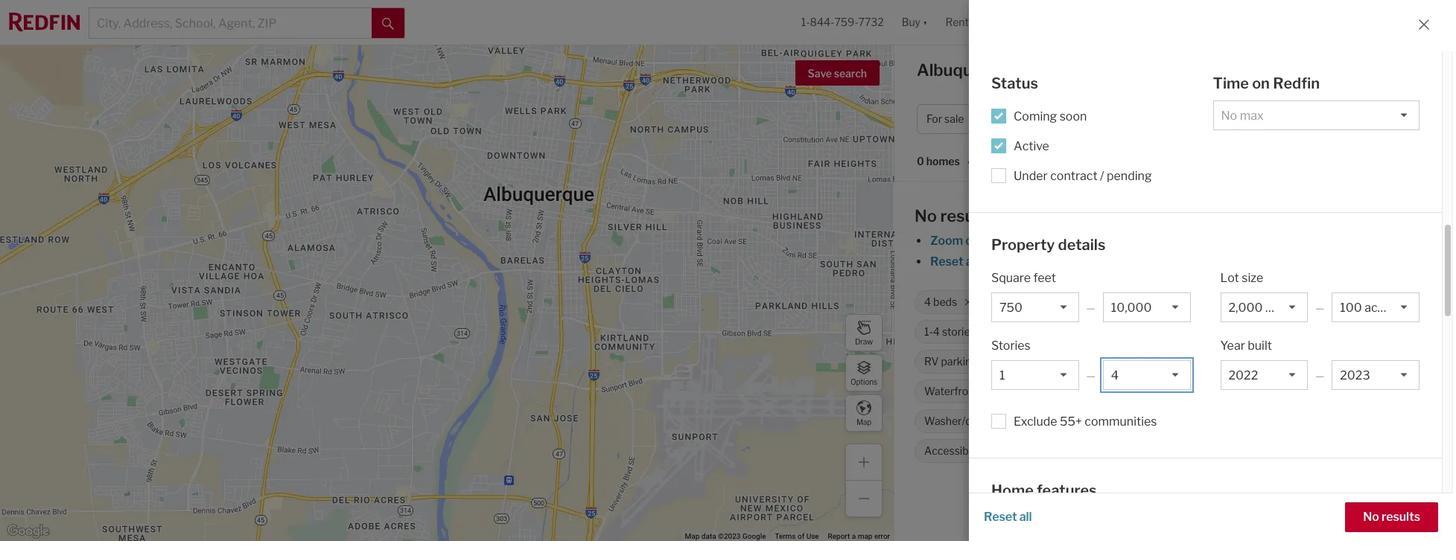 Task type: locate. For each thing, give the bounding box(es) containing it.
1 vertical spatial on
[[1308, 356, 1320, 368]]

0 vertical spatial no results
[[915, 206, 995, 226]]

/ for 4+
[[1200, 113, 1203, 125]]

map inside button
[[857, 418, 872, 427]]

0 horizontal spatial spots
[[1035, 518, 1066, 532]]

pending
[[1107, 169, 1152, 183]]

zoom out reset all filters
[[931, 234, 1014, 269]]

no results
[[915, 206, 995, 226], [1364, 510, 1421, 525]]

0 vertical spatial no
[[915, 206, 937, 226]]

— left remove 2,000 sq. ft.-100 acres lot image
[[1316, 302, 1325, 314]]

0 vertical spatial results
[[941, 206, 995, 226]]

guest house
[[1072, 415, 1133, 428]]

fireplace
[[1136, 356, 1181, 368]]

house
[[1103, 415, 1133, 428]]

all
[[966, 255, 979, 269], [1020, 510, 1032, 525]]

remove 750-10,000 sq. ft. image
[[1176, 298, 1185, 307]]

0 horizontal spatial all
[[966, 255, 979, 269]]

1-
[[802, 16, 810, 29], [925, 326, 934, 339]]

1 horizontal spatial no results
[[1364, 510, 1421, 525]]

1 horizontal spatial redfin
[[1274, 75, 1320, 92]]

0 vertical spatial /
[[1200, 113, 1203, 125]]

— up 2023
[[1087, 302, 1096, 314]]

0 horizontal spatial results
[[941, 206, 995, 226]]

on right time
[[1253, 75, 1270, 92]]

spots down home features
[[1035, 518, 1066, 532]]

options
[[851, 377, 878, 386]]

details
[[1059, 236, 1106, 254]]

0 horizontal spatial 1-
[[802, 16, 810, 29]]

map region
[[0, 0, 899, 542]]

all down 'out' on the right top of the page
[[966, 255, 979, 269]]

list box
[[1213, 100, 1420, 130], [992, 293, 1080, 323], [1103, 293, 1191, 323], [1221, 293, 1309, 323], [1333, 293, 1420, 323], [992, 361, 1080, 390], [1103, 361, 1191, 390], [1221, 361, 1309, 390], [1333, 361, 1420, 390], [1221, 539, 1420, 542]]

— for lot size
[[1316, 302, 1325, 314]]

guest
[[1072, 415, 1101, 428]]

1 horizontal spatial no
[[1364, 510, 1380, 525]]

100
[[1271, 296, 1290, 309]]

reset inside 'button'
[[984, 510, 1018, 525]]

/ inside button
[[1200, 113, 1203, 125]]

1- left 759-
[[802, 16, 810, 29]]

remove washer/dryer hookup image
[[1039, 417, 1048, 426]]

rv
[[925, 356, 939, 368]]

reset down home features
[[984, 510, 1018, 525]]

4+ left ba
[[1205, 113, 1218, 125]]

1 vertical spatial results
[[1382, 510, 1421, 525]]

1 sq. from the left
[[1141, 296, 1155, 309]]

1 horizontal spatial all
[[1020, 510, 1032, 525]]

1 horizontal spatial sq.
[[1241, 296, 1255, 309]]

0 vertical spatial home
[[1078, 113, 1107, 125]]

features
[[1037, 482, 1097, 500]]

for
[[1115, 60, 1138, 80]]

1 vertical spatial 1-
[[925, 326, 934, 339]]

0 horizontal spatial 4+
[[997, 296, 1009, 309]]

home
[[980, 445, 1008, 458]]

parking for rv
[[941, 356, 978, 368]]

0 horizontal spatial on
[[1253, 75, 1270, 92]]

1 vertical spatial no
[[1364, 510, 1380, 525]]

sq. left the ft.
[[1141, 296, 1155, 309]]

conditioning
[[1035, 356, 1095, 368]]

4 left bd
[[1175, 113, 1183, 125]]

map down options
[[857, 418, 872, 427]]

1 vertical spatial no results
[[1364, 510, 1421, 525]]

no inside no results button
[[1364, 510, 1380, 525]]

0 vertical spatial all
[[966, 255, 979, 269]]

1 vertical spatial all
[[1020, 510, 1032, 525]]

1- for 4
[[925, 326, 934, 339]]

/ right bd
[[1200, 113, 1203, 125]]

1-4 stories
[[925, 326, 976, 339]]

have view
[[1109, 386, 1159, 398]]

1-844-759-7732 link
[[802, 16, 884, 29]]

2023
[[1071, 326, 1097, 339]]

1 vertical spatial map
[[685, 533, 700, 541]]

1 horizontal spatial 4
[[934, 326, 940, 339]]

1 horizontal spatial home
[[1078, 113, 1107, 125]]

4
[[1175, 113, 1183, 125], [925, 296, 932, 309], [934, 326, 940, 339]]

spots down house
[[1102, 445, 1129, 458]]

2 horizontal spatial 4
[[1175, 113, 1183, 125]]

4 for 4 beds
[[925, 296, 932, 309]]

City, Address, School, Agent, ZIP search field
[[89, 8, 372, 38]]

under
[[1014, 169, 1048, 183]]

— down main
[[1316, 370, 1325, 382]]

active
[[1014, 139, 1050, 153]]

1 vertical spatial redfin
[[1071, 497, 1108, 511]]

0 horizontal spatial no results
[[915, 206, 995, 226]]

home for home features
[[992, 482, 1034, 500]]

— for square feet
[[1087, 302, 1096, 314]]

market
[[1267, 65, 1309, 79]]

1 horizontal spatial parking
[[1063, 445, 1099, 458]]

no results inside button
[[1364, 510, 1421, 525]]

under contract / pending
[[1014, 169, 1152, 183]]

homes
[[927, 155, 960, 168]]

main
[[1323, 356, 1346, 368]]

— down conditioning
[[1087, 370, 1096, 382]]

a
[[852, 533, 856, 541]]

1 horizontal spatial reset
[[984, 510, 1018, 525]]

home up 'reset all'
[[992, 482, 1034, 500]]

1 horizontal spatial on
[[1308, 356, 1320, 368]]

map button
[[846, 395, 883, 432]]

0 vertical spatial 4+
[[1205, 113, 1218, 125]]

home
[[1078, 113, 1107, 125], [992, 482, 1034, 500]]

time
[[1213, 75, 1250, 92]]

1 horizontal spatial 1-
[[925, 326, 934, 339]]

parking
[[941, 356, 978, 368], [1063, 445, 1099, 458]]

remove rv parking image
[[986, 358, 995, 367]]

exclude
[[1014, 415, 1058, 429]]

1 vertical spatial home
[[992, 482, 1034, 500]]

report a map error link
[[828, 533, 890, 541]]

1 horizontal spatial spots
[[1102, 445, 1129, 458]]

primary bedroom on main
[[1221, 356, 1346, 368]]

1- up the "rv"
[[925, 326, 934, 339]]

of
[[798, 533, 805, 541]]

0 vertical spatial 1-
[[802, 16, 810, 29]]

remove 4 bd / 4+ ba image
[[1240, 115, 1249, 124]]

on left main
[[1308, 356, 1320, 368]]

save search button
[[795, 60, 880, 86]]

remove 4 beds image
[[964, 298, 973, 307]]

lot
[[1221, 271, 1240, 285]]

0 horizontal spatial map
[[685, 533, 700, 541]]

0 horizontal spatial home
[[992, 482, 1034, 500]]

out
[[966, 234, 985, 248]]

home inside button
[[1078, 113, 1107, 125]]

lot
[[1322, 296, 1334, 309]]

4 left stories
[[934, 326, 940, 339]]

1 vertical spatial parking
[[1063, 445, 1099, 458]]

4 inside button
[[1175, 113, 1183, 125]]

stories
[[943, 326, 976, 339]]

report a map error
[[828, 533, 890, 541]]

filters
[[981, 255, 1014, 269]]

remove fireplace image
[[1188, 358, 1197, 367]]

map left data
[[685, 533, 700, 541]]

0 vertical spatial parking
[[941, 356, 978, 368]]

0 vertical spatial on
[[1253, 75, 1270, 92]]

allowed
[[1223, 386, 1260, 398]]

1 vertical spatial 4
[[925, 296, 932, 309]]

reset
[[931, 255, 964, 269], [984, 510, 1018, 525]]

2 vertical spatial 4
[[934, 326, 940, 339]]

0 vertical spatial 4
[[1175, 113, 1183, 125]]

0 horizontal spatial parking
[[941, 356, 978, 368]]

data
[[702, 533, 717, 541]]

parking right 5+
[[1063, 445, 1099, 458]]

sq. left ft.-
[[1241, 296, 1255, 309]]

0 vertical spatial reset
[[931, 255, 964, 269]]

1 horizontal spatial 4+
[[1205, 113, 1218, 125]]

0 vertical spatial redfin
[[1274, 75, 1320, 92]]

zoom
[[931, 234, 963, 248]]

recommended button
[[1003, 155, 1093, 169]]

map
[[858, 533, 873, 541]]

1 vertical spatial /
[[1101, 169, 1105, 183]]

home left the type
[[1078, 113, 1107, 125]]

1 horizontal spatial results
[[1382, 510, 1421, 525]]

submit search image
[[382, 18, 394, 30]]

all inside the reset all 'button'
[[1020, 510, 1032, 525]]

built 2022-2023
[[1016, 326, 1097, 339]]

recommended
[[1005, 155, 1081, 168]]

0 horizontal spatial /
[[1101, 169, 1105, 183]]

0 horizontal spatial reset
[[931, 255, 964, 269]]

redfin
[[1274, 75, 1320, 92], [1071, 497, 1108, 511]]

0 horizontal spatial no
[[915, 206, 937, 226]]

air
[[1018, 356, 1032, 368]]

0 vertical spatial map
[[857, 418, 872, 427]]

remove waterfront image
[[987, 387, 996, 396]]

4+ left baths
[[997, 296, 1009, 309]]

map
[[857, 418, 872, 427], [685, 533, 700, 541]]

remove pets allowed image
[[1268, 387, 1277, 396]]

coming
[[1014, 109, 1058, 123]]

7732
[[859, 16, 884, 29]]

1 horizontal spatial /
[[1200, 113, 1203, 125]]

on
[[1253, 75, 1270, 92], [1308, 356, 1320, 368]]

0 horizontal spatial sq.
[[1141, 296, 1155, 309]]

all down home features
[[1020, 510, 1032, 525]]

•
[[968, 156, 971, 169]]

home type button
[[1068, 104, 1160, 134]]

/ left pending
[[1101, 169, 1105, 183]]

garage
[[992, 518, 1032, 532]]

0 homes • sort : recommended
[[917, 155, 1081, 169]]

property
[[992, 236, 1055, 254]]

parking right the "rv"
[[941, 356, 978, 368]]

4 left beds
[[925, 296, 932, 309]]

sale
[[945, 113, 965, 125]]

4+ inside button
[[1205, 113, 1218, 125]]

for sale button
[[917, 104, 993, 134]]

1 horizontal spatial map
[[857, 418, 872, 427]]

sq.
[[1141, 296, 1155, 309], [1241, 296, 1255, 309]]

air conditioning
[[1018, 356, 1095, 368]]

1-844-759-7732
[[802, 16, 884, 29]]

0 horizontal spatial redfin
[[1071, 497, 1108, 511]]

4+ baths
[[997, 296, 1039, 309]]

reset all filters button
[[930, 255, 1015, 269]]

1 vertical spatial reset
[[984, 510, 1018, 525]]

hookup
[[994, 415, 1031, 428]]

2 sq. from the left
[[1241, 296, 1255, 309]]

—
[[1087, 302, 1096, 314], [1316, 302, 1325, 314], [1087, 370, 1096, 382], [1316, 370, 1325, 382]]

0 horizontal spatial 4
[[925, 296, 932, 309]]

year built
[[1221, 339, 1273, 353]]

1 vertical spatial 4+
[[997, 296, 1009, 309]]

reset down zoom
[[931, 255, 964, 269]]

market insights link
[[1267, 48, 1356, 81]]



Task type: describe. For each thing, give the bounding box(es) containing it.
:
[[1000, 155, 1003, 168]]

built
[[1248, 339, 1273, 353]]

rv parking
[[925, 356, 978, 368]]

1 vertical spatial spots
[[1035, 518, 1066, 532]]

4 bd / 4+ ba
[[1175, 113, 1233, 125]]

4 beds
[[925, 296, 958, 309]]

remove 2,000 sq. ft.-100 acres lot image
[[1344, 298, 1353, 307]]

save
[[808, 67, 832, 80]]

home type
[[1078, 113, 1131, 125]]

reset all
[[984, 510, 1032, 525]]

5+
[[1048, 445, 1060, 458]]

nm
[[1026, 60, 1053, 80]]

home for home type
[[1078, 113, 1107, 125]]

/ for pending
[[1101, 169, 1105, 183]]

terms of use
[[775, 533, 819, 541]]

error
[[875, 533, 890, 541]]

square feet
[[992, 271, 1057, 285]]

pets allowed
[[1199, 386, 1260, 398]]

sort
[[978, 155, 1000, 168]]

basement
[[1019, 386, 1070, 398]]

time on redfin
[[1213, 75, 1320, 92]]

use
[[807, 533, 819, 541]]

google image
[[4, 522, 53, 542]]

coming soon
[[1014, 109, 1087, 123]]

type
[[1110, 113, 1131, 125]]

price
[[1009, 113, 1034, 125]]

size
[[1242, 271, 1264, 285]]

reset inside zoom out reset all filters
[[931, 255, 964, 269]]

save search
[[808, 67, 867, 80]]

bedroom
[[1261, 356, 1306, 368]]

insights
[[1311, 65, 1356, 79]]

map for map
[[857, 418, 872, 427]]

exclude 55+ communities
[[1014, 415, 1158, 429]]

parking for 5+
[[1063, 445, 1099, 458]]

square
[[992, 271, 1031, 285]]

for sale
[[927, 113, 965, 125]]

— for year built
[[1316, 370, 1325, 382]]

ba
[[1221, 113, 1233, 125]]

map for map data ©2023 google
[[685, 533, 700, 541]]

market insights
[[1267, 65, 1356, 79]]

ft.-
[[1257, 296, 1271, 309]]

terms of use link
[[775, 533, 819, 541]]

homes
[[1057, 60, 1112, 80]]

0 vertical spatial spots
[[1102, 445, 1129, 458]]

sale
[[1141, 60, 1175, 80]]

remove air conditioning image
[[1103, 358, 1112, 367]]

draw button
[[846, 314, 883, 352]]

map data ©2023 google
[[685, 533, 766, 541]]

report
[[828, 533, 850, 541]]

price button
[[999, 104, 1062, 134]]

0
[[917, 155, 925, 168]]

pets
[[1199, 386, 1221, 398]]

750-
[[1079, 296, 1103, 309]]

2,000 sq. ft.-100 acres lot
[[1209, 296, 1334, 309]]

terms
[[775, 533, 796, 541]]

baths
[[1012, 296, 1039, 309]]

for
[[927, 113, 943, 125]]

©2023
[[718, 533, 741, 541]]

accessible home
[[925, 445, 1008, 458]]

55+
[[1060, 415, 1083, 429]]

results inside button
[[1382, 510, 1421, 525]]

home features
[[992, 482, 1097, 500]]

all inside zoom out reset all filters
[[966, 255, 979, 269]]

washer/dryer
[[925, 415, 992, 428]]

ft.
[[1157, 296, 1167, 309]]

10,000
[[1103, 296, 1139, 309]]

have
[[1109, 386, 1134, 398]]

stories
[[992, 339, 1031, 353]]

— for stories
[[1087, 370, 1096, 382]]

accessible
[[925, 445, 978, 458]]

remove primary bedroom on main image
[[1355, 358, 1364, 367]]

garage spots
[[992, 518, 1066, 532]]

remove guest house image
[[1140, 417, 1149, 426]]

soon
[[1060, 109, 1087, 123]]

reset all button
[[984, 503, 1032, 533]]

5+ parking spots
[[1048, 445, 1129, 458]]

beds
[[934, 296, 958, 309]]

2022-
[[1041, 326, 1071, 339]]

acres
[[1293, 296, 1319, 309]]

zoom out button
[[930, 234, 986, 248]]

remove have view image
[[1166, 387, 1175, 396]]

no results button
[[1346, 503, 1439, 533]]

feet
[[1034, 271, 1057, 285]]

4 for 4 bd / 4+ ba
[[1175, 113, 1183, 125]]

primary
[[1221, 356, 1259, 368]]

1- for 844-
[[802, 16, 810, 29]]

remove basement image
[[1076, 387, 1085, 396]]

washer/dryer hookup
[[925, 415, 1031, 428]]

albuquerque, nm homes for sale
[[917, 60, 1175, 80]]



Task type: vqa. For each thing, say whether or not it's contained in the screenshot.
the 'Plans'
no



